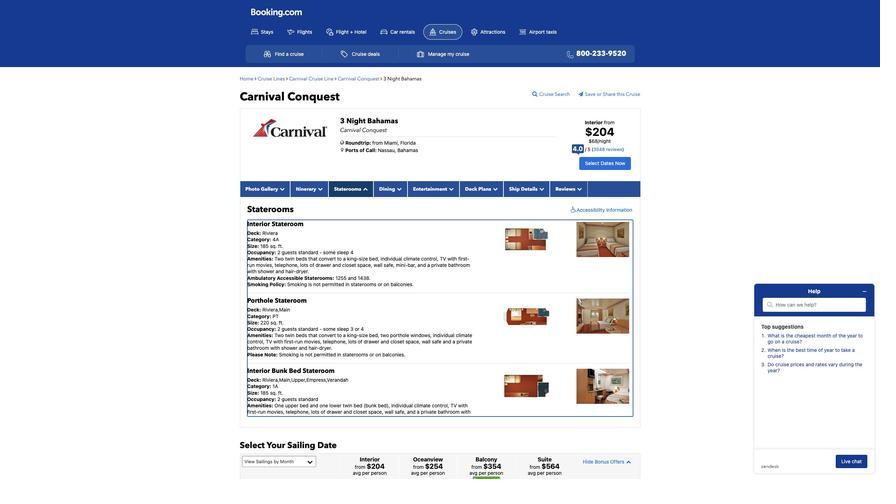 Task type: describe. For each thing, give the bounding box(es) containing it.
per for $354
[[479, 470, 486, 476]]

drawer inside two twin beds that convert to a king-size bed, two porthole windows, individual climate control, tv with first-run movies, telephone, lots of drawer and closet space, wall safe and a private bathroom with shower and hair-dryer. please note: smoking is not permitted in staterooms or on balconies.
[[364, 339, 379, 345]]

twin for first-
[[285, 332, 295, 338]]

your
[[267, 440, 285, 451]]

ship details
[[509, 186, 538, 192]]

photo gallery button
[[240, 181, 290, 197]]

beds for lots
[[296, 256, 307, 262]]

amenities: inside category: 4a size: 185 sq. ft. occupancy: 2 guests standard - some sleep 4 amenities:
[[247, 256, 273, 262]]

wheelchair image
[[569, 207, 577, 214]]

1438.
[[358, 275, 370, 281]]

private inside two twin beds that convert to a king-size bed, two porthole windows, individual climate control, tv with first-run movies, telephone, lots of drawer and closet space, wall safe and a private bathroom with shower and hair-dryer. please note: smoking is not permitted in staterooms or on balconies.
[[457, 339, 472, 345]]

windows,
[[411, 332, 432, 338]]

0 vertical spatial conquest
[[357, 75, 379, 82]]

is inside two twin beds that convert to a king-size bed, two porthole windows, individual climate control, tv with first-run movies, telephone, lots of drawer and closet space, wall safe and a private bathroom with shower and hair-dryer. please note: smoking is not permitted in staterooms or on balconies.
[[300, 352, 304, 358]]

space, inside two twin beds that convert to a king-size bed, two porthole windows, individual climate control, tv with first-run movies, telephone, lots of drawer and closet space, wall safe and a private bathroom with shower and hair-dryer. please note: smoking is not permitted in staterooms or on balconies.
[[406, 339, 421, 345]]

interior inside interior from $204 avg per person
[[360, 456, 380, 463]]

telephone, for that
[[275, 262, 299, 268]]

twin inside one upper bed and one lower twin bed (bunk bed), individual climate control, tv with first-run movies, telephone, lots of drawer and closet space, wall safe, and a private bathroom with shower and hair-dryer. cabin numbers 1207, 1208, 1211, 1212, 2211, 2212, 2216, 2217 have 2 porthole windows. all other category 1a cabins are interior staterooms.
[[343, 403, 352, 409]]

3548
[[594, 147, 605, 152]]

king- for of
[[347, 332, 359, 338]]

dryer. inside "two twin beds that convert to a king-size bed, individual climate control, tv with first- run movies, telephone, lots of drawer and closet space, wall safe, mini-bar, and a private bathroom with shower and hair-dryer. ambulatory accessible staterooms: 1255 and 1438. smoking policy: smoking is not permitted in staterooms or on balconies."
[[296, 269, 309, 275]]

avg for $564
[[528, 470, 536, 476]]

deck: for porthole
[[247, 307, 261, 313]]

staterooms button
[[328, 181, 374, 197]]

riviera
[[262, 230, 278, 236]]

select          dates now link
[[580, 157, 631, 170]]

lower
[[329, 403, 342, 409]]

person for $354
[[488, 470, 503, 476]]

information
[[606, 207, 632, 213]]

chevron down image for ship details
[[538, 186, 544, 191]]

$68
[[589, 138, 598, 144]]

cruise lines link
[[258, 75, 285, 82]]

climate for a
[[404, 256, 420, 262]]

individual for private
[[391, 403, 413, 409]]

staterooms inside "two twin beds that convert to a king-size bed, individual climate control, tv with first- run movies, telephone, lots of drawer and closet space, wall safe, mini-bar, and a private bathroom with shower and hair-dryer. ambulatory accessible staterooms: 1255 and 1438. smoking policy: smoking is not permitted in staterooms or on balconies."
[[351, 281, 376, 287]]

permitted inside two twin beds that convert to a king-size bed, two porthole windows, individual climate control, tv with first-run movies, telephone, lots of drawer and closet space, wall safe and a private bathroom with shower and hair-dryer. please note: smoking is not permitted in staterooms or on balconies.
[[314, 352, 336, 358]]

of inside two twin beds that convert to a king-size bed, two porthole windows, individual climate control, tv with first-run movies, telephone, lots of drawer and closet space, wall safe and a private bathroom with shower and hair-dryer. please note: smoking is not permitted in staterooms or on balconies.
[[358, 339, 362, 345]]

manage my cruise button
[[409, 47, 477, 61]]

itinerary button
[[290, 181, 328, 197]]

cruise deals link
[[333, 47, 388, 61]]

please
[[247, 352, 263, 358]]

2211,
[[367, 422, 378, 428]]

not inside "two twin beds that convert to a king-size bed, individual climate control, tv with first- run movies, telephone, lots of drawer and closet space, wall safe, mini-bar, and a private bathroom with shower and hair-dryer. ambulatory accessible staterooms: 1255 and 1438. smoking policy: smoking is not permitted in staterooms or on balconies."
[[313, 281, 321, 287]]

cruise right "this"
[[626, 91, 640, 98]]

two for first-
[[275, 332, 284, 338]]

two twin beds that convert to a king-size bed, two porthole windows, individual climate control, tv with first-run movies, telephone, lots of drawer and closet space, wall safe and a private bathroom with shower and hair-dryer. please note: smoking is not permitted in staterooms or on balconies.
[[247, 332, 472, 358]]

dryer. inside one upper bed and one lower twin bed (bunk bed), individual climate control, tv with first-run movies, telephone, lots of drawer and closet space, wall safe, and a private bathroom with shower and hair-dryer. cabin numbers 1207, 1208, 1211, 1212, 2211, 2212, 2216, 2217 have 2 porthole windows. all other category 1a cabins are interior staterooms.
[[285, 415, 298, 421]]

tv for one upper bed and one lower twin bed (bunk bed), individual climate control, tv with first-run movies, telephone, lots of drawer and closet space, wall safe, and a private bathroom with shower and hair-dryer. cabin numbers 1207, 1208, 1211, 1212, 2211, 2212, 2216, 2217 have 2 porthole windows. all other category 1a cabins are interior staterooms.
[[451, 403, 457, 409]]

stateroom inside interior bunk bed stateroom deck: riviera,main,upper,empress,verandah
[[303, 367, 335, 376]]

185 for 4a
[[260, 243, 269, 249]]

drawer for king-
[[316, 262, 331, 268]]

note:
[[264, 352, 278, 358]]

occupancy: for pt
[[247, 326, 276, 332]]

- for 3
[[320, 326, 322, 332]]

1207,
[[315, 422, 326, 428]]

run for two
[[247, 262, 255, 268]]

amenities: inside category: pt size: 220 sq. ft. occupancy: 2 guests standard - some sleep 3 or 4 amenities:
[[247, 332, 273, 338]]

1 vertical spatial conquest
[[287, 89, 340, 105]]

king- for closet
[[347, 256, 359, 262]]

hair- inside two twin beds that convert to a king-size bed, two porthole windows, individual climate control, tv with first-run movies, telephone, lots of drawer and closet space, wall safe and a private bathroom with shower and hair-dryer. please note: smoking is not permitted in staterooms or on balconies.
[[309, 345, 319, 351]]

run inside two twin beds that convert to a king-size bed, two porthole windows, individual climate control, tv with first-run movies, telephone, lots of drawer and closet space, wall safe and a private bathroom with shower and hair-dryer. please note: smoking is not permitted in staterooms or on balconies.
[[295, 339, 303, 345]]

individual inside two twin beds that convert to a king-size bed, two porthole windows, individual climate control, tv with first-run movies, telephone, lots of drawer and closet space, wall safe and a private bathroom with shower and hair-dryer. please note: smoking is not permitted in staterooms or on balconies.
[[433, 332, 455, 338]]

occupancy: for 1a
[[247, 396, 276, 402]]

itinerary
[[296, 186, 316, 192]]

all
[[270, 428, 275, 434]]

amenities: inside category: 1a size: 185 sq. ft. occupancy: 2 guests standard amenities:
[[247, 403, 273, 409]]

800-233-9520
[[576, 49, 626, 58]]

bahamas for 3 night bahamas
[[401, 75, 422, 82]]

3 inside category: pt size: 220 sq. ft. occupancy: 2 guests standard - some sleep 3 or 4 amenities:
[[350, 326, 353, 332]]

interior inside one upper bed and one lower twin bed (bunk bed), individual climate control, tv with first-run movies, telephone, lots of drawer and closet space, wall safe, and a private bathroom with shower and hair-dryer. cabin numbers 1207, 1208, 1211, 1212, 2211, 2212, 2216, 2217 have 2 porthole windows. all other category 1a cabins are interior staterooms.
[[343, 428, 359, 434]]

bathroom inside "two twin beds that convert to a king-size bed, individual climate control, tv with first- run movies, telephone, lots of drawer and closet space, wall safe, mini-bar, and a private bathroom with shower and hair-dryer. ambulatory accessible staterooms: 1255 and 1438. smoking policy: smoking is not permitted in staterooms or on balconies."
[[448, 262, 470, 268]]

guests for 4a
[[282, 249, 297, 255]]

hair- inside "two twin beds that convert to a king-size bed, individual climate control, tv with first- run movies, telephone, lots of drawer and closet space, wall safe, mini-bar, and a private bathroom with shower and hair-dryer. ambulatory accessible staterooms: 1255 and 1438. smoking policy: smoking is not permitted in staterooms or on balconies."
[[285, 269, 296, 275]]

accessibility information link
[[569, 207, 632, 214]]

balconies. inside "two twin beds that convert to a king-size bed, individual climate control, tv with first- run movies, telephone, lots of drawer and closet space, wall safe, mini-bar, and a private bathroom with shower and hair-dryer. ambulatory accessible staterooms: 1255 and 1438. smoking policy: smoking is not permitted in staterooms or on balconies."
[[391, 281, 414, 287]]

hide
[[583, 459, 593, 465]]

in inside "two twin beds that convert to a king-size bed, individual climate control, tv with first- run movies, telephone, lots of drawer and closet space, wall safe, mini-bar, and a private bathroom with shower and hair-dryer. ambulatory accessible staterooms: 1255 and 1438. smoking policy: smoking is not permitted in staterooms or on balconies."
[[346, 281, 349, 287]]

800-233-9520 link
[[564, 49, 626, 59]]

1 vertical spatial staterooms
[[247, 204, 294, 215]]

cruise search link
[[532, 91, 577, 98]]

control, for one upper bed and one lower twin bed (bunk bed), individual climate control, tv with first-run movies, telephone, lots of drawer and closet space, wall safe, and a private bathroom with shower and hair-dryer. cabin numbers 1207, 1208, 1211, 1212, 2211, 2212, 2216, 2217 have 2 porthole windows. all other category 1a cabins are interior staterooms.
[[432, 403, 449, 409]]

and up all
[[265, 415, 273, 421]]

airport taxis
[[529, 29, 557, 35]]

entertainment
[[413, 186, 447, 192]]

sq. for 4a
[[270, 243, 277, 249]]

sailings
[[256, 459, 273, 464]]

oceanview from $254 avg per person
[[411, 456, 445, 476]]

deck plans button
[[460, 181, 504, 197]]

tv inside two twin beds that convert to a king-size bed, two porthole windows, individual climate control, tv with first-run movies, telephone, lots of drawer and closet space, wall safe and a private bathroom with shower and hair-dryer. please note: smoking is not permitted in staterooms or on balconies.
[[266, 339, 272, 345]]

home link
[[240, 75, 253, 82]]

1a inside category: 1a size: 185 sq. ft. occupancy: 2 guests standard amenities:
[[273, 383, 278, 389]]

from for oceanview from $254 avg per person
[[413, 464, 424, 470]]

2216,
[[393, 422, 406, 428]]

sleep for 4
[[337, 249, 349, 255]]

category: pt size: 220 sq. ft. occupancy: 2 guests standard - some sleep 3 or 4 amenities:
[[247, 313, 364, 338]]

carnival down cruise lines link
[[240, 89, 285, 105]]

porthole inside two twin beds that convert to a king-size bed, two porthole windows, individual climate control, tv with first-run movies, telephone, lots of drawer and closet space, wall safe and a private bathroom with shower and hair-dryer. please note: smoking is not permitted in staterooms or on balconies.
[[390, 332, 409, 338]]

4 inside category: pt size: 220 sq. ft. occupancy: 2 guests standard - some sleep 3 or 4 amenities:
[[361, 326, 364, 332]]

cruise for find a cruise
[[290, 51, 304, 57]]

ambulatory
[[247, 275, 276, 281]]

oceanview
[[413, 456, 443, 463]]

2 inside one upper bed and one lower twin bed (bunk bed), individual climate control, tv with first-run movies, telephone, lots of drawer and closet space, wall safe, and a private bathroom with shower and hair-dryer. cabin numbers 1207, 1208, 1211, 1212, 2211, 2212, 2216, 2217 have 2 porthole windows. all other category 1a cabins are interior staterooms.
[[431, 422, 434, 428]]

and down category: pt size: 220 sq. ft. occupancy: 2 guests standard - some sleep 3 or 4 amenities:
[[299, 345, 307, 351]]

wall for and
[[385, 409, 393, 415]]

some for 3
[[323, 326, 336, 332]]

cruises
[[439, 29, 456, 35]]

telephone, inside two twin beds that convert to a king-size bed, two porthole windows, individual climate control, tv with first-run movies, telephone, lots of drawer and closet space, wall safe and a private bathroom with shower and hair-dryer. please note: smoking is not permitted in staterooms or on balconies.
[[323, 339, 347, 345]]

ship details button
[[504, 181, 550, 197]]

flights link
[[282, 24, 318, 39]]

night for 3 night bahamas
[[387, 75, 400, 82]]

carnival conquest link
[[338, 75, 380, 82]]

bahamas for 3 night bahamas carnival conquest
[[367, 116, 398, 126]]

cruise search
[[539, 91, 570, 98]]

avg for $204
[[353, 470, 361, 476]]

and down two
[[381, 339, 389, 345]]

month
[[280, 459, 294, 464]]

2 bed from the left
[[354, 403, 362, 409]]

call:
[[366, 147, 377, 153]]

on inside "two twin beds that convert to a king-size bed, individual climate control, tv with first- run movies, telephone, lots of drawer and closet space, wall safe, mini-bar, and a private bathroom with shower and hair-dryer. ambulatory accessible staterooms: 1255 and 1438. smoking policy: smoking is not permitted in staterooms or on balconies."
[[384, 281, 389, 287]]

carnival right lines
[[289, 75, 307, 82]]

angle right image for carnival
[[335, 76, 337, 81]]

angle right image
[[380, 76, 382, 81]]

find a cruise link
[[256, 47, 311, 61]]

3 for 3 night bahamas
[[383, 75, 386, 82]]

first- inside two twin beds that convert to a king-size bed, two porthole windows, individual climate control, tv with first-run movies, telephone, lots of drawer and closet space, wall safe and a private bathroom with shower and hair-dryer. please note: smoking is not permitted in staterooms or on balconies.
[[284, 339, 295, 345]]

movies, inside two twin beds that convert to a king-size bed, two porthole windows, individual climate control, tv with first-run movies, telephone, lots of drawer and closet space, wall safe and a private bathroom with shower and hair-dryer. please note: smoking is not permitted in staterooms or on balconies.
[[304, 339, 322, 345]]

paper plane image
[[578, 92, 585, 97]]

hotel
[[354, 29, 367, 35]]

accessibility
[[577, 207, 605, 213]]

balconies. inside two twin beds that convert to a king-size bed, two porthole windows, individual climate control, tv with first-run movies, telephone, lots of drawer and closet space, wall safe and a private bathroom with shower and hair-dryer. please note: smoking is not permitted in staterooms or on balconies.
[[382, 352, 406, 358]]

entertainment button
[[407, 181, 460, 197]]

sq. for 1a
[[270, 390, 277, 396]]

to for lots
[[337, 332, 342, 338]]

size: for category: 1a size: 185 sq. ft. occupancy: 2 guests standard amenities:
[[247, 390, 259, 396]]

2 vertical spatial bahamas
[[397, 147, 418, 153]]

photo
[[245, 186, 260, 192]]

smoking inside two twin beds that convert to a king-size bed, two porthole windows, individual climate control, tv with first-run movies, telephone, lots of drawer and closet space, wall safe and a private bathroom with shower and hair-dryer. please note: smoking is not permitted in staterooms or on balconies.
[[279, 352, 299, 358]]

category: for category: pt size: 220 sq. ft. occupancy: 2 guests standard - some sleep 3 or 4 amenities:
[[247, 313, 271, 319]]

bonus
[[595, 459, 609, 465]]

cruise for cruise search
[[539, 91, 554, 98]]

bed
[[289, 367, 301, 376]]

shower inside "two twin beds that convert to a king-size bed, individual climate control, tv with first- run movies, telephone, lots of drawer and closet space, wall safe, mini-bar, and a private bathroom with shower and hair-dryer. ambulatory accessible staterooms: 1255 and 1438. smoking policy: smoking is not permitted in staterooms or on balconies."
[[258, 269, 274, 275]]

category: 1a size: 185 sq. ft. occupancy: 2 guests standard amenities:
[[247, 383, 318, 409]]

shower inside two twin beds that convert to a king-size bed, two porthole windows, individual climate control, tv with first-run movies, telephone, lots of drawer and closet space, wall safe and a private bathroom with shower and hair-dryer. please note: smoking is not permitted in staterooms or on balconies.
[[281, 345, 298, 351]]

and left the one
[[310, 403, 318, 409]]

hair- inside one upper bed and one lower twin bed (bunk bed), individual climate control, tv with first-run movies, telephone, lots of drawer and closet space, wall safe, and a private bathroom with shower and hair-dryer. cabin numbers 1207, 1208, 1211, 1212, 2211, 2212, 2216, 2217 have 2 porthole windows. all other category 1a cabins are interior staterooms.
[[275, 415, 285, 421]]

2 for 4a
[[277, 249, 280, 255]]

category: for category: 1a size: 185 sq. ft. occupancy: 2 guests standard amenities:
[[247, 383, 271, 389]]

upper
[[285, 403, 298, 409]]

bar,
[[408, 262, 416, 268]]

staterooms inside staterooms "dropdown button"
[[334, 186, 361, 192]]

185 for 1a
[[260, 390, 269, 396]]

ports
[[345, 147, 358, 153]]

tv for two twin beds that convert to a king-size bed, individual climate control, tv with first- run movies, telephone, lots of drawer and closet space, wall safe, mini-bar, and a private bathroom with shower and hair-dryer. ambulatory accessible staterooms: 1255 and 1438. smoking policy: smoking is not permitted in staterooms or on balconies.
[[440, 256, 446, 262]]

$354
[[483, 462, 501, 471]]

two for telephone,
[[275, 256, 284, 262]]

4 inside category: 4a size: 185 sq. ft. occupancy: 2 guests standard - some sleep 4 amenities:
[[350, 249, 354, 255]]

space, for bed,
[[357, 262, 372, 268]]

sleep for 3
[[337, 326, 349, 332]]

porthole stateroom deck: riviera,main
[[247, 297, 307, 313]]

/ inside interior from $204 $68 / night
[[598, 138, 599, 144]]

reviews button
[[550, 181, 588, 197]]

cabins
[[318, 428, 333, 434]]

gallery
[[261, 186, 278, 192]]

standard for pt
[[298, 326, 318, 332]]

per for $254
[[421, 470, 428, 476]]

category: 4a size: 185 sq. ft. occupancy: 2 guests standard - some sleep 4 amenities:
[[247, 237, 354, 262]]

1212,
[[354, 422, 365, 428]]

lots for one
[[311, 409, 319, 415]]

lots inside two twin beds that convert to a king-size bed, two porthole windows, individual climate control, tv with first-run movies, telephone, lots of drawer and closet space, wall safe and a private bathroom with shower and hair-dryer. please note: smoking is not permitted in staterooms or on balconies.
[[348, 339, 357, 345]]

some for 4
[[323, 249, 336, 255]]

chevron down image for deck plans
[[491, 186, 498, 191]]

ship
[[509, 186, 520, 192]]

one
[[275, 403, 284, 409]]

avg for $254
[[411, 470, 419, 476]]

staterooms inside two twin beds that convert to a king-size bed, two porthole windows, individual climate control, tv with first-run movies, telephone, lots of drawer and closet space, wall safe and a private bathroom with shower and hair-dryer. please note: smoking is not permitted in staterooms or on balconies.
[[343, 352, 368, 358]]

deck: for interior
[[247, 230, 261, 236]]

chevron up image
[[624, 459, 631, 464]]

ft. for 4a
[[278, 243, 283, 249]]

chevron down image for photo gallery
[[278, 186, 285, 191]]

dining
[[379, 186, 395, 192]]

a inside one upper bed and one lower twin bed (bunk bed), individual climate control, tv with first-run movies, telephone, lots of drawer and closet space, wall safe, and a private bathroom with shower and hair-dryer. cabin numbers 1207, 1208, 1211, 1212, 2211, 2212, 2216, 2217 have 2 porthole windows. all other category 1a cabins are interior staterooms.
[[417, 409, 420, 415]]

a inside navigation
[[286, 51, 289, 57]]

ports of call: nassau, bahamas
[[345, 147, 418, 153]]

category: for category: 4a size: 185 sq. ft. occupancy: 2 guests standard - some sleep 4 amenities:
[[247, 237, 271, 243]]

person for $254
[[429, 470, 445, 476]]

porthole inside one upper bed and one lower twin bed (bunk bed), individual climate control, tv with first-run movies, telephone, lots of drawer and closet space, wall safe, and a private bathroom with shower and hair-dryer. cabin numbers 1207, 1208, 1211, 1212, 2211, 2212, 2216, 2217 have 2 porthole windows. all other category 1a cabins are interior staterooms.
[[435, 422, 454, 428]]

suite
[[538, 456, 552, 463]]

of inside one upper bed and one lower twin bed (bunk bed), individual climate control, tv with first-run movies, telephone, lots of drawer and closet space, wall safe, and a private bathroom with shower and hair-dryer. cabin numbers 1207, 1208, 1211, 1212, 2211, 2212, 2216, 2217 have 2 porthole windows. all other category 1a cabins are interior staterooms.
[[321, 409, 325, 415]]

convert for telephone,
[[319, 332, 336, 338]]

flights
[[297, 29, 312, 35]]

1a inside one upper bed and one lower twin bed (bunk bed), individual climate control, tv with first-run movies, telephone, lots of drawer and closet space, wall safe, and a private bathroom with shower and hair-dryer. cabin numbers 1207, 1208, 1211, 1212, 2211, 2212, 2216, 2217 have 2 porthole windows. all other category 1a cabins are interior staterooms.
[[311, 428, 317, 434]]

standard for 4a
[[298, 249, 318, 255]]

in inside two twin beds that convert to a king-size bed, two porthole windows, individual climate control, tv with first-run movies, telephone, lots of drawer and closet space, wall safe and a private bathroom with shower and hair-dryer. please note: smoking is not permitted in staterooms or on balconies.
[[337, 352, 341, 358]]

line
[[324, 75, 334, 82]]

smoking down ambulatory
[[247, 281, 268, 287]]

not inside two twin beds that convert to a king-size bed, two porthole windows, individual climate control, tv with first-run movies, telephone, lots of drawer and closet space, wall safe and a private bathroom with shower and hair-dryer. please note: smoking is not permitted in staterooms or on balconies.
[[305, 352, 312, 358]]

cruise left line
[[309, 75, 323, 82]]

first- for two twin beds that convert to a king-size bed, individual climate control, tv with first- run movies, telephone, lots of drawer and closet space, wall safe, mini-bar, and a private bathroom with shower and hair-dryer. ambulatory accessible staterooms: 1255 and 1438. smoking policy: smoking is not permitted in staterooms or on balconies.
[[458, 256, 469, 262]]

space, for bed),
[[368, 409, 383, 415]]

of inside "two twin beds that convert to a king-size bed, individual climate control, tv with first- run movies, telephone, lots of drawer and closet space, wall safe, mini-bar, and a private bathroom with shower and hair-dryer. ambulatory accessible staterooms: 1255 and 1438. smoking policy: smoking is not permitted in staterooms or on balconies."
[[310, 262, 314, 268]]

cruise for cruise deals
[[352, 51, 366, 57]]

per for $204
[[362, 470, 370, 476]]

is inside "two twin beds that convert to a king-size bed, individual climate control, tv with first- run movies, telephone, lots of drawer and closet space, wall safe, mini-bar, and a private bathroom with shower and hair-dryer. ambulatory accessible staterooms: 1255 and 1438. smoking policy: smoking is not permitted in staterooms or on balconies."
[[308, 281, 312, 287]]

roundtrip: from miami, florida
[[345, 140, 416, 146]]

from for interior from $204 avg per person
[[355, 464, 365, 470]]

chevron down image for itinerary
[[316, 186, 323, 191]]

dryer. inside two twin beds that convert to a king-size bed, two porthole windows, individual climate control, tv with first-run movies, telephone, lots of drawer and closet space, wall safe and a private bathroom with shower and hair-dryer. please note: smoking is not permitted in staterooms or on balconies.
[[319, 345, 332, 351]]

recommended image
[[473, 477, 500, 479]]

shower inside one upper bed and one lower twin bed (bunk bed), individual climate control, tv with first-run movies, telephone, lots of drawer and closet space, wall safe, and a private bathroom with shower and hair-dryer. cabin numbers 1207, 1208, 1211, 1212, 2211, 2212, 2216, 2217 have 2 porthole windows. all other category 1a cabins are interior staterooms.
[[247, 415, 264, 421]]

other
[[277, 428, 289, 434]]

find a cruise
[[275, 51, 304, 57]]

that for movies,
[[308, 332, 317, 338]]

bed, for space,
[[369, 256, 379, 262]]

cruise for manage my cruise
[[456, 51, 469, 57]]

climate for bathroom
[[414, 403, 431, 409]]

standard for 1a
[[298, 396, 318, 402]]

chevron down image
[[447, 186, 454, 191]]

individual for and
[[381, 256, 402, 262]]

smoking down accessible
[[287, 281, 307, 287]]

3548 reviews link
[[594, 147, 622, 152]]

carnival inside 3 night bahamas carnival conquest
[[340, 126, 361, 134]]

interior bunk bed stateroom deck: riviera,main,upper,empress,verandah
[[247, 367, 348, 383]]

/ inside 4.0 / 5 ( 3548 reviews )
[[585, 147, 587, 152]]

interior for interior bunk bed stateroom
[[247, 367, 270, 376]]

(
[[592, 147, 594, 152]]

bed),
[[378, 403, 390, 409]]

bathroom inside one upper bed and one lower twin bed (bunk bed), individual climate control, tv with first-run movies, telephone, lots of drawer and closet space, wall safe, and a private bathroom with shower and hair-dryer. cabin numbers 1207, 1208, 1211, 1212, 2211, 2212, 2216, 2217 have 2 porthole windows. all other category 1a cabins are interior staterooms.
[[438, 409, 460, 415]]



Task type: locate. For each thing, give the bounding box(es) containing it.
private
[[431, 262, 447, 268], [457, 339, 472, 345], [421, 409, 436, 415]]

bahamas down florida
[[397, 147, 418, 153]]

0 vertical spatial night
[[387, 75, 400, 82]]

interior up riviera
[[247, 220, 270, 229]]

0 horizontal spatial wall
[[374, 262, 382, 268]]

cruises link
[[423, 24, 462, 40]]

some inside category: 4a size: 185 sq. ft. occupancy: 2 guests standard - some sleep 4 amenities:
[[323, 249, 336, 255]]

conquest left angle right icon
[[357, 75, 379, 82]]

control, inside two twin beds that convert to a king-size bed, two porthole windows, individual climate control, tv with first-run movies, telephone, lots of drawer and closet space, wall safe and a private bathroom with shower and hair-dryer. please note: smoking is not permitted in staterooms or on balconies.
[[247, 339, 264, 345]]

space, inside "two twin beds that convert to a king-size bed, individual climate control, tv with first- run movies, telephone, lots of drawer and closet space, wall safe, mini-bar, and a private bathroom with shower and hair-dryer. ambulatory accessible staterooms: 1255 and 1438. smoking policy: smoking is not permitted in staterooms or on balconies."
[[357, 262, 372, 268]]

1 beds from the top
[[296, 256, 307, 262]]

that for of
[[308, 256, 317, 262]]

2 vertical spatial size:
[[247, 390, 259, 396]]

or inside two twin beds that convert to a king-size bed, two porthole windows, individual climate control, tv with first-run movies, telephone, lots of drawer and closet space, wall safe and a private bathroom with shower and hair-dryer. please note: smoking is not permitted in staterooms or on balconies.
[[369, 352, 374, 358]]

king- inside "two twin beds that convert to a king-size bed, individual climate control, tv with first- run movies, telephone, lots of drawer and closet space, wall safe, mini-bar, and a private bathroom with shower and hair-dryer. ambulatory accessible staterooms: 1255 and 1438. smoking policy: smoking is not permitted in staterooms or on balconies."
[[347, 256, 359, 262]]

2 sleep from the top
[[337, 326, 349, 332]]

standard
[[298, 249, 318, 255], [298, 326, 318, 332], [298, 396, 318, 402]]

drawer inside one upper bed and one lower twin bed (bunk bed), individual climate control, tv with first-run movies, telephone, lots of drawer and closet space, wall safe, and a private bathroom with shower and hair-dryer. cabin numbers 1207, 1208, 1211, 1212, 2211, 2212, 2216, 2217 have 2 porthole windows. all other category 1a cabins are interior staterooms.
[[327, 409, 342, 415]]

0 horizontal spatial porthole
[[390, 332, 409, 338]]

0 vertical spatial tv
[[440, 256, 446, 262]]

interior down staterooms.
[[360, 456, 380, 463]]

avg inside suite from $564 avg per person
[[528, 470, 536, 476]]

my
[[448, 51, 454, 57]]

is up "bed"
[[300, 352, 304, 358]]

1255
[[336, 275, 347, 281]]

size inside two twin beds that convert to a king-size bed, two porthole windows, individual climate control, tv with first-run movies, telephone, lots of drawer and closet space, wall safe and a private bathroom with shower and hair-dryer. please note: smoking is not permitted in staterooms or on balconies.
[[359, 332, 368, 338]]

movies, inside "two twin beds that convert to a king-size bed, individual climate control, tv with first- run movies, telephone, lots of drawer and closet space, wall safe, mini-bar, and a private bathroom with shower and hair-dryer. ambulatory accessible staterooms: 1255 and 1438. smoking policy: smoking is not permitted in staterooms or on balconies."
[[256, 262, 273, 268]]

flight + hotel link
[[321, 24, 372, 39]]

stateroom up 4a
[[272, 220, 304, 229]]

beds for run
[[296, 332, 307, 338]]

2 to from the top
[[337, 332, 342, 338]]

staterooms:
[[304, 275, 334, 281]]

carnival cruise line
[[289, 75, 334, 82]]

tv inside one upper bed and one lower twin bed (bunk bed), individual climate control, tv with first-run movies, telephone, lots of drawer and closet space, wall safe, and a private bathroom with shower and hair-dryer. cabin numbers 1207, 1208, 1211, 1212, 2211, 2212, 2216, 2217 have 2 porthole windows. all other category 1a cabins are interior staterooms.
[[451, 403, 457, 409]]

size for space,
[[359, 256, 368, 262]]

from inside oceanview from $254 avg per person
[[413, 464, 424, 470]]

avg inside balcony from $354 avg per person
[[469, 470, 478, 476]]

guests inside category: 1a size: 185 sq. ft. occupancy: 2 guests standard amenities:
[[282, 396, 297, 402]]

individual inside one upper bed and one lower twin bed (bunk bed), individual climate control, tv with first-run movies, telephone, lots of drawer and closet space, wall safe, and a private bathroom with shower and hair-dryer. cabin numbers 1207, 1208, 1211, 1212, 2211, 2212, 2216, 2217 have 2 porthole windows. all other category 1a cabins are interior staterooms.
[[391, 403, 413, 409]]

1 vertical spatial dryer.
[[319, 345, 332, 351]]

amenities: up ambulatory
[[247, 256, 273, 262]]

select down (
[[585, 160, 599, 166]]

3 category: from the top
[[247, 383, 271, 389]]

closet
[[342, 262, 356, 268], [390, 339, 404, 345], [353, 409, 367, 415]]

carnival cruise line image
[[252, 118, 328, 138]]

globe image
[[340, 140, 344, 145]]

a
[[286, 51, 289, 57], [343, 256, 346, 262], [427, 262, 430, 268], [343, 332, 346, 338], [453, 339, 455, 345], [417, 409, 420, 415]]

individual
[[381, 256, 402, 262], [433, 332, 455, 338], [391, 403, 413, 409]]

manage
[[428, 51, 446, 57]]

0 vertical spatial sq.
[[270, 243, 277, 249]]

telephone, down upper
[[286, 409, 310, 415]]

shower up windows.
[[247, 415, 264, 421]]

save or share this cruise
[[585, 91, 640, 98]]

lots inside one upper bed and one lower twin bed (bunk bed), individual climate control, tv with first-run movies, telephone, lots of drawer and closet space, wall safe, and a private bathroom with shower and hair-dryer. cabin numbers 1207, 1208, 1211, 1212, 2211, 2212, 2216, 2217 have 2 porthole windows. all other category 1a cabins are interior staterooms.
[[311, 409, 319, 415]]

avg inside oceanview from $254 avg per person
[[411, 470, 419, 476]]

sq. inside category: 1a size: 185 sq. ft. occupancy: 2 guests standard amenities:
[[270, 390, 277, 396]]

1 king- from the top
[[347, 256, 359, 262]]

control, inside "two twin beds that convert to a king-size bed, individual climate control, tv with first- run movies, telephone, lots of drawer and closet space, wall safe, mini-bar, and a private bathroom with shower and hair-dryer. ambulatory accessible staterooms: 1255 and 1438. smoking policy: smoking is not permitted in staterooms or on balconies."
[[421, 256, 439, 262]]

1 vertical spatial in
[[337, 352, 341, 358]]

0 horizontal spatial on
[[375, 352, 381, 358]]

1 vertical spatial safe,
[[395, 409, 406, 415]]

taxis
[[546, 29, 557, 35]]

from inside interior from $204 $68 / night
[[604, 119, 615, 125]]

1 vertical spatial bathroom
[[247, 345, 269, 351]]

balconies. down two
[[382, 352, 406, 358]]

from for interior from $204 $68 / night
[[604, 119, 615, 125]]

king- inside two twin beds that convert to a king-size bed, two porthole windows, individual climate control, tv with first-run movies, telephone, lots of drawer and closet space, wall safe and a private bathroom with shower and hair-dryer. please note: smoking is not permitted in staterooms or on balconies.
[[347, 332, 359, 338]]

shower up "bed"
[[281, 345, 298, 351]]

4 up "two twin beds that convert to a king-size bed, individual climate control, tv with first- run movies, telephone, lots of drawer and closet space, wall safe, mini-bar, and a private bathroom with shower and hair-dryer. ambulatory accessible staterooms: 1255 and 1438. smoking policy: smoking is not permitted in staterooms or on balconies."
[[350, 249, 354, 255]]

person inside oceanview from $254 avg per person
[[429, 470, 445, 476]]

standard inside category: 4a size: 185 sq. ft. occupancy: 2 guests standard - some sleep 4 amenities:
[[298, 249, 318, 255]]

two
[[275, 256, 284, 262], [275, 332, 284, 338]]

wall inside "two twin beds that convert to a king-size bed, individual climate control, tv with first- run movies, telephone, lots of drawer and closet space, wall safe, mini-bar, and a private bathroom with shower and hair-dryer. ambulatory accessible staterooms: 1255 and 1438. smoking policy: smoking is not permitted in staterooms or on balconies."
[[374, 262, 382, 268]]

1 standard from the top
[[298, 249, 318, 255]]

0 vertical spatial telephone,
[[275, 262, 299, 268]]

run for one
[[258, 409, 266, 415]]

chevron down image left itinerary
[[278, 186, 285, 191]]

convert
[[319, 256, 336, 262], [319, 332, 336, 338]]

bed, inside two twin beds that convert to a king-size bed, two porthole windows, individual climate control, tv with first-run movies, telephone, lots of drawer and closet space, wall safe and a private bathroom with shower and hair-dryer. please note: smoking is not permitted in staterooms or on balconies.
[[369, 332, 379, 338]]

1 horizontal spatial angle right image
[[286, 76, 288, 81]]

2 for pt
[[277, 326, 280, 332]]

smoking up "bed"
[[279, 352, 299, 358]]

2 for 1a
[[277, 396, 280, 402]]

interior from $204 avg per person
[[353, 456, 387, 476]]

deck: down please
[[247, 377, 261, 383]]

reviews
[[606, 147, 622, 152]]

to inside two twin beds that convert to a king-size bed, two porthole windows, individual climate control, tv with first-run movies, telephone, lots of drawer and closet space, wall safe and a private bathroom with shower and hair-dryer. please note: smoking is not permitted in staterooms or on balconies.
[[337, 332, 342, 338]]

two down 4a
[[275, 256, 284, 262]]

dining button
[[374, 181, 407, 197]]

reviews
[[556, 186, 575, 192]]

person for $564
[[546, 470, 562, 476]]

chevron up image
[[361, 186, 368, 191]]

interior for interior stateroom
[[247, 220, 270, 229]]

interior down 1211,
[[343, 428, 359, 434]]

to inside "two twin beds that convert to a king-size bed, individual climate control, tv with first- run movies, telephone, lots of drawer and closet space, wall safe, mini-bar, and a private bathroom with shower and hair-dryer. ambulatory accessible staterooms: 1255 and 1438. smoking policy: smoking is not permitted in staterooms or on balconies."
[[337, 256, 342, 262]]

category
[[290, 428, 310, 434]]

$564
[[542, 462, 560, 471]]

0 vertical spatial individual
[[381, 256, 402, 262]]

and right 1255
[[348, 275, 356, 281]]

balconies. down mini-
[[391, 281, 414, 287]]

3 deck: from the top
[[247, 377, 261, 383]]

1 deck: from the top
[[247, 230, 261, 236]]

1 convert from the top
[[319, 256, 336, 262]]

carnival conquest main content
[[236, 70, 644, 479]]

deck: inside interior bunk bed stateroom deck: riviera,main,upper,empress,verandah
[[247, 377, 261, 383]]

carnival up roundtrip:
[[340, 126, 361, 134]]

1211,
[[342, 422, 352, 428]]

space, up 1438.
[[357, 262, 372, 268]]

sq. down pt
[[271, 320, 277, 326]]

angle right image for cruise
[[286, 76, 288, 81]]

guests down riviera,main
[[282, 326, 297, 332]]

cruise for cruise lines
[[258, 75, 272, 82]]

share
[[603, 91, 616, 98]]

rentals
[[400, 29, 415, 35]]

1 horizontal spatial night
[[387, 75, 400, 82]]

size left two
[[359, 332, 368, 338]]

sleep inside category: 4a size: 185 sq. ft. occupancy: 2 guests standard - some sleep 4 amenities:
[[337, 249, 349, 255]]

3 person from the left
[[488, 470, 503, 476]]

1 that from the top
[[308, 256, 317, 262]]

1 vertical spatial that
[[308, 332, 317, 338]]

1 vertical spatial 185
[[260, 390, 269, 396]]

per inside interior from $204 avg per person
[[362, 470, 370, 476]]

1 vertical spatial deck:
[[247, 307, 261, 313]]

category: inside category: 4a size: 185 sq. ft. occupancy: 2 guests standard - some sleep 4 amenities:
[[247, 237, 271, 243]]

and up 1211,
[[344, 409, 352, 415]]

2 guests from the top
[[282, 326, 297, 332]]

interior inside interior bunk bed stateroom deck: riviera,main,upper,empress,verandah
[[247, 367, 270, 376]]

movies,
[[256, 262, 273, 268], [304, 339, 322, 345], [267, 409, 284, 415]]

bed, left two
[[369, 332, 379, 338]]

1 to from the top
[[337, 256, 342, 262]]

telephone, down category: pt size: 220 sq. ft. occupancy: 2 guests standard - some sleep 3 or 4 amenities:
[[323, 339, 347, 345]]

of
[[360, 147, 365, 153], [310, 262, 314, 268], [358, 339, 362, 345], [321, 409, 325, 415]]

bed left (bunk
[[354, 403, 362, 409]]

- inside category: 4a size: 185 sq. ft. occupancy: 2 guests standard - some sleep 4 amenities:
[[320, 249, 322, 255]]

individual inside "two twin beds that convert to a king-size bed, individual climate control, tv with first- run movies, telephone, lots of drawer and closet space, wall safe, mini-bar, and a private bathroom with shower and hair-dryer. ambulatory accessible staterooms: 1255 and 1438. smoking policy: smoking is not permitted in staterooms or on balconies."
[[381, 256, 402, 262]]

ft. inside category: pt size: 220 sq. ft. occupancy: 2 guests standard - some sleep 3 or 4 amenities:
[[279, 320, 284, 326]]

chevron down image left reviews
[[538, 186, 544, 191]]

safe, for mini-
[[384, 262, 395, 268]]

4 per from the left
[[537, 470, 545, 476]]

1 horizontal spatial porthole
[[435, 422, 454, 428]]

per for $564
[[537, 470, 545, 476]]

2 angle right image from the left
[[286, 76, 288, 81]]

and up 2217
[[407, 409, 416, 415]]

2 occupancy: from the top
[[247, 326, 276, 332]]

movies, for upper
[[267, 409, 284, 415]]

1 vertical spatial beds
[[296, 332, 307, 338]]

convert inside two twin beds that convert to a king-size bed, two porthole windows, individual climate control, tv with first-run movies, telephone, lots of drawer and closet space, wall safe and a private bathroom with shower and hair-dryer. please note: smoking is not permitted in staterooms or on balconies.
[[319, 332, 336, 338]]

0 vertical spatial select
[[585, 160, 599, 166]]

2 vertical spatial first-
[[247, 409, 258, 415]]

king- up 1438.
[[347, 256, 359, 262]]

some up two twin beds that convert to a king-size bed, two porthole windows, individual climate control, tv with first-run movies, telephone, lots of drawer and closet space, wall safe and a private bathroom with shower and hair-dryer. please note: smoking is not permitted in staterooms or on balconies.
[[323, 326, 336, 332]]

sq. inside category: 4a size: 185 sq. ft. occupancy: 2 guests standard - some sleep 4 amenities:
[[270, 243, 277, 249]]

convert for drawer
[[319, 256, 336, 262]]

save
[[585, 91, 596, 98]]

2 vertical spatial ft.
[[278, 390, 283, 396]]

2 avg from the left
[[411, 470, 419, 476]]

first- inside "two twin beds that convert to a king-size bed, individual climate control, tv with first- run movies, telephone, lots of drawer and closet space, wall safe, mini-bar, and a private bathroom with shower and hair-dryer. ambulatory accessible staterooms: 1255 and 1438. smoking policy: smoking is not permitted in staterooms or on balconies."
[[458, 256, 469, 262]]

3 per from the left
[[479, 470, 486, 476]]

map marker image
[[341, 147, 344, 152]]

0 vertical spatial space,
[[357, 262, 372, 268]]

to for and
[[337, 256, 342, 262]]

wall down bed),
[[385, 409, 393, 415]]

2 size from the top
[[359, 332, 368, 338]]

travel menu navigation
[[245, 45, 635, 63]]

run down category: pt size: 220 sq. ft. occupancy: 2 guests standard - some sleep 3 or 4 amenities:
[[295, 339, 303, 345]]

occupancy: down the 220
[[247, 326, 276, 332]]

wall for mini-
[[374, 262, 382, 268]]

sleep up two twin beds that convert to a king-size bed, two porthole windows, individual climate control, tv with first-run movies, telephone, lots of drawer and closet space, wall safe and a private bathroom with shower and hair-dryer. please note: smoking is not permitted in staterooms or on balconies.
[[337, 326, 349, 332]]

1 person from the left
[[371, 470, 387, 476]]

occupancy: for 4a
[[247, 249, 276, 255]]

4a
[[273, 237, 279, 243]]

dryer. up 'cabin'
[[285, 415, 298, 421]]

porthole right have
[[435, 422, 454, 428]]

0 horizontal spatial night
[[346, 116, 366, 126]]

select for select your sailing date
[[240, 440, 265, 451]]

on inside two twin beds that convert to a king-size bed, two porthole windows, individual climate control, tv with first-run movies, telephone, lots of drawer and closet space, wall safe and a private bathroom with shower and hair-dryer. please note: smoking is not permitted in staterooms or on balconies.
[[375, 352, 381, 358]]

and up accessible
[[276, 269, 284, 275]]

2 185 from the top
[[260, 390, 269, 396]]

1 sleep from the top
[[337, 249, 349, 255]]

1 horizontal spatial bed
[[354, 403, 362, 409]]

1 vertical spatial amenities:
[[247, 332, 273, 338]]

2 down pt
[[277, 326, 280, 332]]

category: inside category: 1a size: 185 sq. ft. occupancy: 2 guests standard amenities:
[[247, 383, 271, 389]]

airport taxis link
[[514, 24, 562, 39]]

5
[[588, 147, 591, 152]]

chevron down image left ship
[[491, 186, 498, 191]]

2 vertical spatial closet
[[353, 409, 367, 415]]

1 amenities: from the top
[[247, 256, 273, 262]]

and right the safe
[[443, 339, 451, 345]]

chevron down image left staterooms "dropdown button"
[[316, 186, 323, 191]]

from for roundtrip: from miami, florida
[[372, 140, 383, 146]]

accessibility information
[[577, 207, 632, 213]]

0 horizontal spatial interior
[[343, 428, 359, 434]]

twin
[[285, 256, 295, 262], [285, 332, 295, 338], [343, 403, 352, 409]]

1 vertical spatial size:
[[247, 320, 259, 326]]

1 vertical spatial select
[[240, 440, 265, 451]]

3 night bahamas carnival conquest
[[340, 116, 398, 134]]

deck: down porthole at the left bottom
[[247, 307, 261, 313]]

or inside category: pt size: 220 sq. ft. occupancy: 2 guests standard - some sleep 3 or 4 amenities:
[[355, 326, 359, 332]]

chevron down image inside deck plans dropdown button
[[491, 186, 498, 191]]

0 vertical spatial $204
[[585, 125, 614, 138]]

0 vertical spatial shower
[[258, 269, 274, 275]]

stateroom
[[272, 220, 304, 229], [275, 297, 307, 305], [303, 367, 335, 376]]

wall down windows,
[[422, 339, 431, 345]]

two inside "two twin beds that convert to a king-size bed, individual climate control, tv with first- run movies, telephone, lots of drawer and closet space, wall safe, mini-bar, and a private bathroom with shower and hair-dryer. ambulatory accessible staterooms: 1255 and 1438. smoking policy: smoking is not permitted in staterooms or on balconies."
[[275, 256, 284, 262]]

0 horizontal spatial tv
[[266, 339, 272, 345]]

ft. for pt
[[279, 320, 284, 326]]

$204 for interior from $204 avg per person
[[367, 462, 385, 471]]

1 bed from the left
[[300, 403, 308, 409]]

4
[[350, 249, 354, 255], [361, 326, 364, 332]]

bed, up 1438.
[[369, 256, 379, 262]]

1 185 from the top
[[260, 243, 269, 249]]

1 vertical spatial occupancy:
[[247, 326, 276, 332]]

attractions
[[480, 29, 505, 35]]

2 that from the top
[[308, 332, 317, 338]]

lots inside "two twin beds that convert to a king-size bed, individual climate control, tv with first- run movies, telephone, lots of drawer and closet space, wall safe, mini-bar, and a private bathroom with shower and hair-dryer. ambulatory accessible staterooms: 1255 and 1438. smoking policy: smoking is not permitted in staterooms or on balconies."
[[300, 262, 308, 268]]

beds inside "two twin beds that convert to a king-size bed, individual climate control, tv with first- run movies, telephone, lots of drawer and closet space, wall safe, mini-bar, and a private bathroom with shower and hair-dryer. ambulatory accessible staterooms: 1255 and 1438. smoking policy: smoking is not permitted in staterooms or on balconies."
[[296, 256, 307, 262]]

stateroom for porthole stateroom
[[275, 297, 307, 305]]

permitted inside "two twin beds that convert to a king-size bed, individual climate control, tv with first- run movies, telephone, lots of drawer and closet space, wall safe, mini-bar, and a private bathroom with shower and hair-dryer. ambulatory accessible staterooms: 1255 and 1438. smoking policy: smoking is not permitted in staterooms or on balconies."
[[322, 281, 344, 287]]

bathroom
[[448, 262, 470, 268], [247, 345, 269, 351], [438, 409, 460, 415]]

2 inside category: pt size: 220 sq. ft. occupancy: 2 guests standard - some sleep 3 or 4 amenities:
[[277, 326, 280, 332]]

one
[[320, 403, 328, 409]]

0 horizontal spatial angle right image
[[255, 76, 256, 81]]

space, down (bunk
[[368, 409, 383, 415]]

1 horizontal spatial cruise
[[456, 51, 469, 57]]

2 vertical spatial space,
[[368, 409, 383, 415]]

select for select          dates now
[[585, 160, 599, 166]]

telephone, for and
[[286, 409, 310, 415]]

4 person from the left
[[546, 470, 562, 476]]

interior inside interior from $204 $68 / night
[[585, 119, 603, 125]]

1 vertical spatial two
[[275, 332, 284, 338]]

bathroom inside two twin beds that convert to a king-size bed, two porthole windows, individual climate control, tv with first-run movies, telephone, lots of drawer and closet space, wall safe and a private bathroom with shower and hair-dryer. please note: smoking is not permitted in staterooms or on balconies.
[[247, 345, 269, 351]]

deals
[[368, 51, 380, 57]]

0 vertical spatial bed,
[[369, 256, 379, 262]]

1 avg from the left
[[353, 470, 361, 476]]

185 inside category: 4a size: 185 sq. ft. occupancy: 2 guests standard - some sleep 4 amenities:
[[260, 243, 269, 249]]

1 vertical spatial $204
[[367, 462, 385, 471]]

shower up ambulatory
[[258, 269, 274, 275]]

0 vertical spatial category:
[[247, 237, 271, 243]]

$204 inside interior from $204 $68 / night
[[585, 125, 614, 138]]

1 two from the top
[[275, 256, 284, 262]]

occupancy: inside category: pt size: 220 sq. ft. occupancy: 2 guests standard - some sleep 3 or 4 amenities:
[[247, 326, 276, 332]]

from inside suite from $564 avg per person
[[530, 464, 540, 470]]

climate inside one upper bed and one lower twin bed (bunk bed), individual climate control, tv with first-run movies, telephone, lots of drawer and closet space, wall safe, and a private bathroom with shower and hair-dryer. cabin numbers 1207, 1208, 1211, 1212, 2211, 2212, 2216, 2217 have 2 porthole windows. all other category 1a cabins are interior staterooms.
[[414, 403, 431, 409]]

2 person from the left
[[429, 470, 445, 476]]

1 size from the top
[[359, 256, 368, 262]]

ft. inside category: 4a size: 185 sq. ft. occupancy: 2 guests standard - some sleep 4 amenities:
[[278, 243, 283, 249]]

1 occupancy: from the top
[[247, 249, 276, 255]]

0 vertical spatial is
[[308, 281, 312, 287]]

3 amenities: from the top
[[247, 403, 273, 409]]

1a down 1207,
[[311, 428, 317, 434]]

have
[[419, 422, 430, 428]]

1 vertical spatial to
[[337, 332, 342, 338]]

1 vertical spatial staterooms
[[343, 352, 368, 358]]

angle right image right lines
[[286, 76, 288, 81]]

sq. up one at the bottom left
[[270, 390, 277, 396]]

night right angle right icon
[[387, 75, 400, 82]]

1 vertical spatial carnival conquest
[[240, 89, 340, 105]]

2 king- from the top
[[347, 332, 359, 338]]

chevron down image left 'entertainment'
[[395, 186, 402, 191]]

find
[[275, 51, 285, 57]]

telephone,
[[275, 262, 299, 268], [323, 339, 347, 345], [286, 409, 310, 415]]

1 size: from the top
[[247, 243, 259, 249]]

0 vertical spatial on
[[384, 281, 389, 287]]

night up roundtrip:
[[346, 116, 366, 126]]

1a
[[273, 383, 278, 389], [311, 428, 317, 434]]

1 angle right image from the left
[[255, 76, 256, 81]]

0 vertical spatial 3
[[383, 75, 386, 82]]

conquest
[[357, 75, 379, 82], [287, 89, 340, 105], [362, 126, 387, 134]]

3 night bahamas
[[383, 75, 422, 82]]

1 horizontal spatial interior
[[585, 119, 603, 125]]

3 angle right image from the left
[[335, 76, 337, 81]]

bahamas up "roundtrip: from miami, florida"
[[367, 116, 398, 126]]

angle right image right home
[[255, 76, 256, 81]]

person for $204
[[371, 470, 387, 476]]

that inside two twin beds that convert to a king-size bed, two porthole windows, individual climate control, tv with first-run movies, telephone, lots of drawer and closet space, wall safe and a private bathroom with shower and hair-dryer. please note: smoking is not permitted in staterooms or on balconies.
[[308, 332, 317, 338]]

2 size: from the top
[[247, 320, 259, 326]]

0 horizontal spatial /
[[585, 147, 587, 152]]

cruise left search
[[539, 91, 554, 98]]

1 vertical spatial is
[[300, 352, 304, 358]]

/ left 5
[[585, 147, 587, 152]]

bed, inside "two twin beds that convert to a king-size bed, individual climate control, tv with first- run movies, telephone, lots of drawer and closet space, wall safe, mini-bar, and a private bathroom with shower and hair-dryer. ambulatory accessible staterooms: 1255 and 1438. smoking policy: smoking is not permitted in staterooms or on balconies."
[[369, 256, 379, 262]]

- for 4
[[320, 249, 322, 255]]

private right the safe
[[457, 339, 472, 345]]

bed, for drawer
[[369, 332, 379, 338]]

avg inside interior from $204 avg per person
[[353, 470, 361, 476]]

2 cruise from the left
[[456, 51, 469, 57]]

movies, inside one upper bed and one lower twin bed (bunk bed), individual climate control, tv with first-run movies, telephone, lots of drawer and closet space, wall safe, and a private bathroom with shower and hair-dryer. cabin numbers 1207, 1208, 1211, 1212, 2211, 2212, 2216, 2217 have 2 porthole windows. all other category 1a cabins are interior staterooms.
[[267, 409, 284, 415]]

hair-
[[285, 269, 296, 275], [309, 345, 319, 351], [275, 415, 285, 421]]

per inside balcony from $354 avg per person
[[479, 470, 486, 476]]

2 vertical spatial interior
[[360, 456, 380, 463]]

2 convert from the top
[[319, 332, 336, 338]]

0 horizontal spatial cruise
[[290, 51, 304, 57]]

stateroom for interior stateroom
[[272, 220, 304, 229]]

safe
[[432, 339, 441, 345]]

is down staterooms:
[[308, 281, 312, 287]]

2 category: from the top
[[247, 313, 271, 319]]

conquest inside 3 night bahamas carnival conquest
[[362, 126, 387, 134]]

sailing
[[287, 440, 315, 451]]

4 chevron down image from the left
[[491, 186, 498, 191]]

deck
[[465, 186, 477, 192]]

2 vertical spatial hair-
[[275, 415, 285, 421]]

0 vertical spatial private
[[431, 262, 447, 268]]

size up 1438.
[[359, 256, 368, 262]]

deck: inside porthole stateroom deck: riviera,main
[[247, 307, 261, 313]]

twin up accessible
[[285, 256, 295, 262]]

0 horizontal spatial run
[[247, 262, 255, 268]]

first- for one upper bed and one lower twin bed (bunk bed), individual climate control, tv with first-run movies, telephone, lots of drawer and closet space, wall safe, and a private bathroom with shower and hair-dryer. cabin numbers 1207, 1208, 1211, 1212, 2211, 2212, 2216, 2217 have 2 porthole windows. all other category 1a cabins are interior staterooms.
[[247, 409, 258, 415]]

0 vertical spatial carnival conquest
[[338, 75, 379, 82]]

not up interior bunk bed stateroom deck: riviera,main,upper,empress,verandah
[[305, 352, 312, 358]]

1 vertical spatial control,
[[247, 339, 264, 345]]

1 chevron down image from the left
[[278, 186, 285, 191]]

3 guests from the top
[[282, 396, 297, 402]]

avg for $354
[[469, 470, 478, 476]]

hide bonus offers link
[[576, 456, 638, 468]]

safe, for and
[[395, 409, 406, 415]]

and right bar,
[[418, 262, 426, 268]]

1 vertical spatial porthole
[[435, 422, 454, 428]]

space, inside one upper bed and one lower twin bed (bunk bed), individual climate control, tv with first-run movies, telephone, lots of drawer and closet space, wall safe, and a private bathroom with shower and hair-dryer. cabin numbers 1207, 1208, 1211, 1212, 2211, 2212, 2216, 2217 have 2 porthole windows. all other category 1a cabins are interior staterooms.
[[368, 409, 383, 415]]

1 vertical spatial bed,
[[369, 332, 379, 338]]

angle right image
[[255, 76, 256, 81], [286, 76, 288, 81], [335, 76, 337, 81]]

1a down bunk at the left of page
[[273, 383, 278, 389]]

3 inside 3 night bahamas carnival conquest
[[340, 116, 345, 126]]

chevron down image
[[278, 186, 285, 191], [316, 186, 323, 191], [395, 186, 402, 191], [491, 186, 498, 191], [538, 186, 544, 191], [575, 186, 582, 191]]

2217
[[407, 422, 418, 428]]

cabin image for riviera,main deck on carnival conquest image
[[577, 299, 629, 334]]

carnival conquest left angle right icon
[[338, 75, 379, 82]]

2 vertical spatial lots
[[311, 409, 319, 415]]

size: for category: 4a size: 185 sq. ft. occupancy: 2 guests standard - some sleep 4 amenities:
[[247, 243, 259, 249]]

2 two from the top
[[275, 332, 284, 338]]

from for balcony from $354 avg per person
[[471, 464, 482, 470]]

cabin image for riviera deck on carnival conquest image
[[577, 222, 629, 257]]

carnival right line
[[338, 75, 356, 82]]

1 vertical spatial category:
[[247, 313, 271, 319]]

select down windows.
[[240, 440, 265, 451]]

1 per from the left
[[362, 470, 370, 476]]

telephone, up accessible
[[275, 262, 299, 268]]

chevron down image inside ship details dropdown button
[[538, 186, 544, 191]]

wall inside two twin beds that convert to a king-size bed, two porthole windows, individual climate control, tv with first-run movies, telephone, lots of drawer and closet space, wall safe and a private bathroom with shower and hair-dryer. please note: smoking is not permitted in staterooms or on balconies.
[[422, 339, 431, 345]]

private up have
[[421, 409, 436, 415]]

2 inside category: 4a size: 185 sq. ft. occupancy: 2 guests standard - some sleep 4 amenities:
[[277, 249, 280, 255]]

3 chevron down image from the left
[[395, 186, 402, 191]]

bahamas right angle right icon
[[401, 75, 422, 82]]

category:
[[247, 237, 271, 243], [247, 313, 271, 319], [247, 383, 271, 389]]

2 vertical spatial bathroom
[[438, 409, 460, 415]]

2 down 4a
[[277, 249, 280, 255]]

6 chevron down image from the left
[[575, 186, 582, 191]]

1 vertical spatial lots
[[348, 339, 357, 345]]

2 horizontal spatial hair-
[[309, 345, 319, 351]]

1 vertical spatial -
[[320, 326, 322, 332]]

two
[[381, 332, 389, 338]]

space,
[[357, 262, 372, 268], [406, 339, 421, 345], [368, 409, 383, 415]]

run up windows.
[[258, 409, 266, 415]]

2 chevron down image from the left
[[316, 186, 323, 191]]

1 bed, from the top
[[369, 256, 379, 262]]

size: for category: pt size: 220 sq. ft. occupancy: 2 guests standard - some sleep 3 or 4 amenities:
[[247, 320, 259, 326]]

1 vertical spatial hair-
[[309, 345, 319, 351]]

1 guests from the top
[[282, 249, 297, 255]]

avg
[[353, 470, 361, 476], [411, 470, 419, 476], [469, 470, 478, 476], [528, 470, 536, 476]]

2 vertical spatial wall
[[385, 409, 393, 415]]

0 vertical spatial some
[[323, 249, 336, 255]]

or inside "two twin beds that convert to a king-size bed, individual climate control, tv with first- run movies, telephone, lots of drawer and closet space, wall safe, mini-bar, and a private bathroom with shower and hair-dryer. ambulatory accessible staterooms: 1255 and 1438. smoking policy: smoking is not permitted in staterooms or on balconies."
[[378, 281, 382, 287]]

dryer. up accessible
[[296, 269, 309, 275]]

0 vertical spatial first-
[[458, 256, 469, 262]]

king-
[[347, 256, 359, 262], [347, 332, 359, 338]]

size for drawer
[[359, 332, 368, 338]]

closet for bed,
[[342, 262, 356, 268]]

1 cruise from the left
[[290, 51, 304, 57]]

cruise deals
[[352, 51, 380, 57]]

ft. for 1a
[[278, 390, 283, 396]]

movies, for twin
[[256, 262, 273, 268]]

3 standard from the top
[[298, 396, 318, 402]]

0 vertical spatial sleep
[[337, 249, 349, 255]]

from for suite from $564 avg per person
[[530, 464, 540, 470]]

2 some from the top
[[323, 326, 336, 332]]

mini-
[[396, 262, 408, 268]]

2 vertical spatial drawer
[[327, 409, 342, 415]]

size: inside category: 4a size: 185 sq. ft. occupancy: 2 guests standard - some sleep 4 amenities:
[[247, 243, 259, 249]]

per inside oceanview from $254 avg per person
[[421, 470, 428, 476]]

0 vertical spatial staterooms
[[334, 186, 361, 192]]

1 vertical spatial shower
[[281, 345, 298, 351]]

and up 1255
[[332, 262, 341, 268]]

porthole right two
[[390, 332, 409, 338]]

beds
[[296, 256, 307, 262], [296, 332, 307, 338]]

accessible
[[277, 275, 303, 281]]

1 vertical spatial 4
[[361, 326, 364, 332]]

from
[[604, 119, 615, 125], [372, 140, 383, 146], [355, 464, 365, 470], [413, 464, 424, 470], [471, 464, 482, 470], [530, 464, 540, 470]]

individual up the safe
[[433, 332, 455, 338]]

movies, up ambulatory
[[256, 262, 273, 268]]

1 horizontal spatial 3
[[350, 326, 353, 332]]

0 horizontal spatial lots
[[300, 262, 308, 268]]

stays link
[[245, 24, 279, 39]]

safe, inside one upper bed and one lower twin bed (bunk bed), individual climate control, tv with first-run movies, telephone, lots of drawer and closet space, wall safe, and a private bathroom with shower and hair-dryer. cabin numbers 1207, 1208, 1211, 1212, 2211, 2212, 2216, 2217 have 2 porthole windows. all other category 1a cabins are interior staterooms.
[[395, 409, 406, 415]]

1 vertical spatial movies,
[[304, 339, 322, 345]]

2 vertical spatial climate
[[414, 403, 431, 409]]

2 horizontal spatial wall
[[422, 339, 431, 345]]

1 horizontal spatial 1a
[[311, 428, 317, 434]]

1 - from the top
[[320, 249, 322, 255]]

2 vertical spatial category:
[[247, 383, 271, 389]]

lots for convert
[[300, 262, 308, 268]]

cruise right find
[[290, 51, 304, 57]]

search image
[[532, 91, 539, 97]]

search
[[555, 91, 570, 98]]

not down staterooms:
[[313, 281, 321, 287]]

1 some from the top
[[323, 249, 336, 255]]

safe, left mini-
[[384, 262, 395, 268]]

staterooms
[[334, 186, 361, 192], [247, 204, 294, 215]]

3 for 3 night bahamas carnival conquest
[[340, 116, 345, 126]]

climate inside two twin beds that convert to a king-size bed, two porthole windows, individual climate control, tv with first-run movies, telephone, lots of drawer and closet space, wall safe and a private bathroom with shower and hair-dryer. please note: smoking is not permitted in staterooms or on balconies.
[[456, 332, 472, 338]]

1 horizontal spatial 4
[[361, 326, 364, 332]]

2 - from the top
[[320, 326, 322, 332]]

0 horizontal spatial hair-
[[275, 415, 285, 421]]

cruise left lines
[[258, 75, 272, 82]]

manage my cruise
[[428, 51, 469, 57]]

cruise left 'deals'
[[352, 51, 366, 57]]

occupancy: inside category: 4a size: 185 sq. ft. occupancy: 2 guests standard - some sleep 4 amenities:
[[247, 249, 276, 255]]

closet for bed),
[[353, 409, 367, 415]]

airport
[[529, 29, 545, 35]]

1 horizontal spatial select
[[585, 160, 599, 166]]

2 deck: from the top
[[247, 307, 261, 313]]

interior inside interior stateroom deck: riviera
[[247, 220, 270, 229]]

standard inside category: 1a size: 185 sq. ft. occupancy: 2 guests standard amenities:
[[298, 396, 318, 402]]

bed right upper
[[300, 403, 308, 409]]

person inside suite from $564 avg per person
[[546, 470, 562, 476]]

0 vertical spatial -
[[320, 249, 322, 255]]

home
[[240, 75, 253, 82]]

permitted
[[322, 281, 344, 287], [314, 352, 336, 358]]

2 beds from the top
[[296, 332, 307, 338]]

amenities: down the 220
[[247, 332, 273, 338]]

/
[[598, 138, 599, 144], [585, 147, 587, 152]]

0 vertical spatial occupancy:
[[247, 249, 276, 255]]

1 category: from the top
[[247, 237, 271, 243]]

3 size: from the top
[[247, 390, 259, 396]]

1 vertical spatial run
[[295, 339, 303, 345]]

$204 for interior from $204 $68 / night
[[585, 125, 614, 138]]

5 chevron down image from the left
[[538, 186, 544, 191]]

that inside "two twin beds that convert to a king-size bed, individual climate control, tv with first- run movies, telephone, lots of drawer and closet space, wall safe, mini-bar, and a private bathroom with shower and hair-dryer. ambulatory accessible staterooms: 1255 and 1438. smoking policy: smoking is not permitted in staterooms or on balconies."
[[308, 256, 317, 262]]

night for 3 night bahamas carnival conquest
[[346, 116, 366, 126]]

drawer for bed
[[327, 409, 342, 415]]

ft. up one at the bottom left
[[278, 390, 283, 396]]

cruise inside travel menu navigation
[[352, 51, 366, 57]]

3 avg from the left
[[469, 470, 478, 476]]

1 vertical spatial closet
[[390, 339, 404, 345]]

shower
[[258, 269, 274, 275], [281, 345, 298, 351], [247, 415, 264, 421]]

conquest down carnival cruise line link
[[287, 89, 340, 105]]

flight + hotel
[[336, 29, 367, 35]]

private inside "two twin beds that convert to a king-size bed, individual climate control, tv with first- run movies, telephone, lots of drawer and closet space, wall safe, mini-bar, and a private bathroom with shower and hair-dryer. ambulatory accessible staterooms: 1255 and 1438. smoking policy: smoking is not permitted in staterooms or on balconies."
[[431, 262, 447, 268]]

miami,
[[384, 140, 399, 146]]

1 vertical spatial drawer
[[364, 339, 379, 345]]

4 avg from the left
[[528, 470, 536, 476]]

interior from $204 $68 / night
[[585, 119, 615, 144]]

2 bed, from the top
[[369, 332, 379, 338]]

2 per from the left
[[421, 470, 428, 476]]

185
[[260, 243, 269, 249], [260, 390, 269, 396]]

0 vertical spatial lots
[[300, 262, 308, 268]]

wall
[[374, 262, 382, 268], [422, 339, 431, 345], [385, 409, 393, 415]]

chevron down image for reviews
[[575, 186, 582, 191]]

1 vertical spatial /
[[585, 147, 587, 152]]

sleep up "two twin beds that convert to a king-size bed, individual climate control, tv with first- run movies, telephone, lots of drawer and closet space, wall safe, mini-bar, and a private bathroom with shower and hair-dryer. ambulatory accessible staterooms: 1255 and 1438. smoking policy: smoking is not permitted in staterooms or on balconies."
[[337, 249, 349, 255]]

bahamas
[[401, 75, 422, 82], [367, 116, 398, 126], [397, 147, 418, 153]]

interior up $68
[[585, 119, 603, 125]]

person
[[371, 470, 387, 476], [429, 470, 445, 476], [488, 470, 503, 476], [546, 470, 562, 476]]

private right bar,
[[431, 262, 447, 268]]

2 vertical spatial shower
[[247, 415, 264, 421]]

stateroom up riviera,main
[[275, 297, 307, 305]]

0 vertical spatial climate
[[404, 256, 420, 262]]

size:
[[247, 243, 259, 249], [247, 320, 259, 326], [247, 390, 259, 396]]

closet inside two twin beds that convert to a king-size bed, two porthole windows, individual climate control, tv with first-run movies, telephone, lots of drawer and closet space, wall safe and a private bathroom with shower and hair-dryer. please note: smoking is not permitted in staterooms or on balconies.
[[390, 339, 404, 345]]

2 amenities: from the top
[[247, 332, 273, 338]]

chevron down image for dining
[[395, 186, 402, 191]]

2 vertical spatial run
[[258, 409, 266, 415]]

wall left mini-
[[374, 262, 382, 268]]

0 vertical spatial 185
[[260, 243, 269, 249]]

category: down riviera
[[247, 237, 271, 243]]

3 occupancy: from the top
[[247, 396, 276, 402]]

tv inside "two twin beds that convert to a king-size bed, individual climate control, tv with first- run movies, telephone, lots of drawer and closet space, wall safe, mini-bar, and a private bathroom with shower and hair-dryer. ambulatory accessible staterooms: 1255 and 1438. smoking policy: smoking is not permitted in staterooms or on balconies."
[[440, 256, 446, 262]]

occupancy: inside category: 1a size: 185 sq. ft. occupancy: 2 guests standard amenities:
[[247, 396, 276, 402]]

2 standard from the top
[[298, 326, 318, 332]]

ft. inside category: 1a size: 185 sq. ft. occupancy: 2 guests standard amenities:
[[278, 390, 283, 396]]

chevron down image up wheelchair icon
[[575, 186, 582, 191]]

cabin image for riviera,main,upper,empress,verandah deck on carnival conquest image
[[577, 369, 629, 404]]

amenities:
[[247, 256, 273, 262], [247, 332, 273, 338], [247, 403, 273, 409]]

$254
[[425, 462, 443, 471]]

0 horizontal spatial 1a
[[273, 383, 278, 389]]

sq.
[[270, 243, 277, 249], [271, 320, 277, 326], [270, 390, 277, 396]]

first-
[[458, 256, 469, 262], [284, 339, 295, 345], [247, 409, 258, 415]]

1 vertical spatial individual
[[433, 332, 455, 338]]

private inside one upper bed and one lower twin bed (bunk bed), individual climate control, tv with first-run movies, telephone, lots of drawer and closet space, wall safe, and a private bathroom with shower and hair-dryer. cabin numbers 1207, 1208, 1211, 1212, 2211, 2212, 2216, 2217 have 2 porthole windows. all other category 1a cabins are interior staterooms.
[[421, 409, 436, 415]]

dates
[[601, 160, 614, 166]]

carnival cruise line link
[[289, 75, 334, 82]]

guests inside category: pt size: 220 sq. ft. occupancy: 2 guests standard - some sleep 3 or 4 amenities:
[[282, 326, 297, 332]]

booking.com home image
[[251, 8, 302, 17]]

tv
[[440, 256, 446, 262], [266, 339, 272, 345], [451, 403, 457, 409]]

interior down please
[[247, 367, 270, 376]]

sq. for pt
[[271, 320, 277, 326]]

0 vertical spatial convert
[[319, 256, 336, 262]]



Task type: vqa. For each thing, say whether or not it's contained in the screenshot.
first person from right
yes



